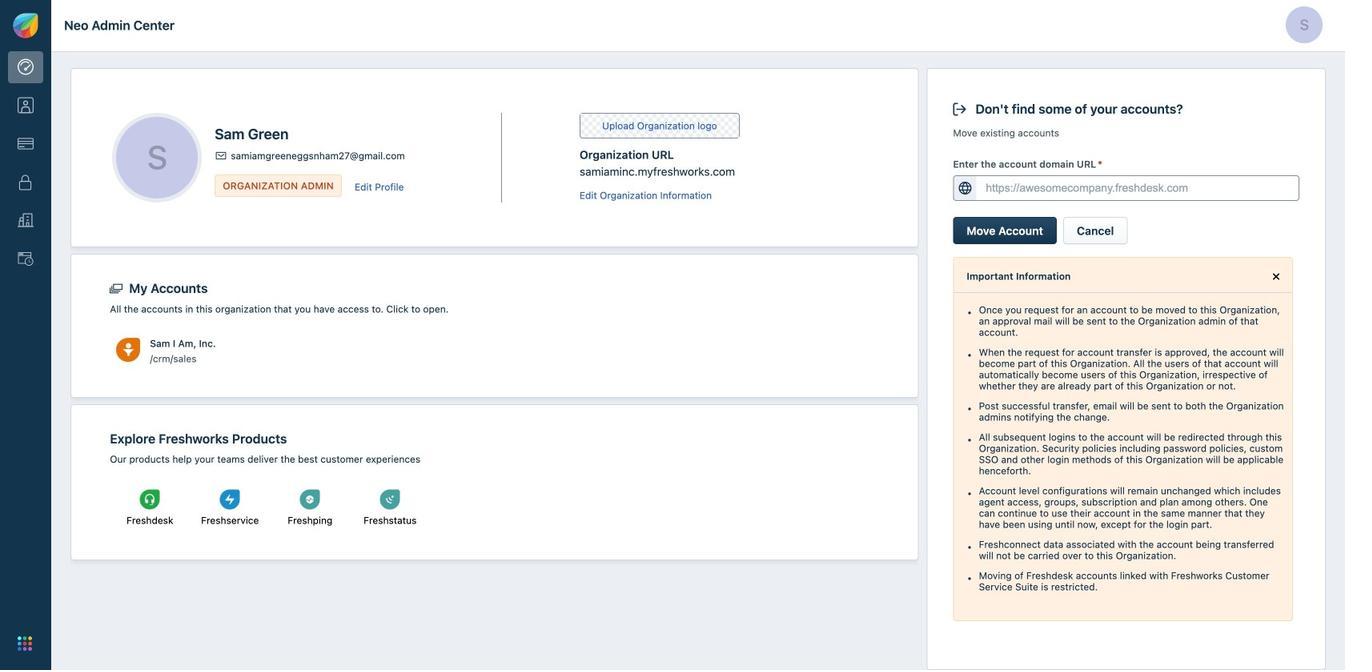 Task type: describe. For each thing, give the bounding box(es) containing it.
freshworks icon image
[[13, 13, 38, 38]]

users image
[[18, 97, 34, 114]]

https://awesomecompany.freshdesk.com text field
[[977, 176, 1299, 200]]

freshping image
[[300, 490, 320, 510]]

audit logs image
[[18, 251, 34, 267]]

freshworks crm image
[[116, 338, 140, 362]]

0 horizontal spatial profile picture image
[[116, 117, 198, 199]]

organization image
[[18, 213, 34, 229]]

freshdesk image
[[140, 490, 160, 510]]

freshstatus image
[[380, 490, 400, 510]]

freshservice image
[[220, 490, 240, 510]]



Task type: vqa. For each thing, say whether or not it's contained in the screenshot.
region
no



Task type: locate. For each thing, give the bounding box(es) containing it.
my subscriptions image
[[18, 136, 34, 152]]

1 vertical spatial profile picture image
[[116, 117, 198, 199]]

0 vertical spatial profile picture image
[[1287, 6, 1323, 43]]

profile picture image
[[1287, 6, 1323, 43], [116, 117, 198, 199]]

security image
[[18, 174, 34, 190]]

freshworks switcher image
[[18, 637, 32, 651]]

main content
[[71, 52, 1326, 671]]

1 horizontal spatial profile picture image
[[1287, 6, 1323, 43]]

neo admin center image
[[18, 59, 34, 75]]



